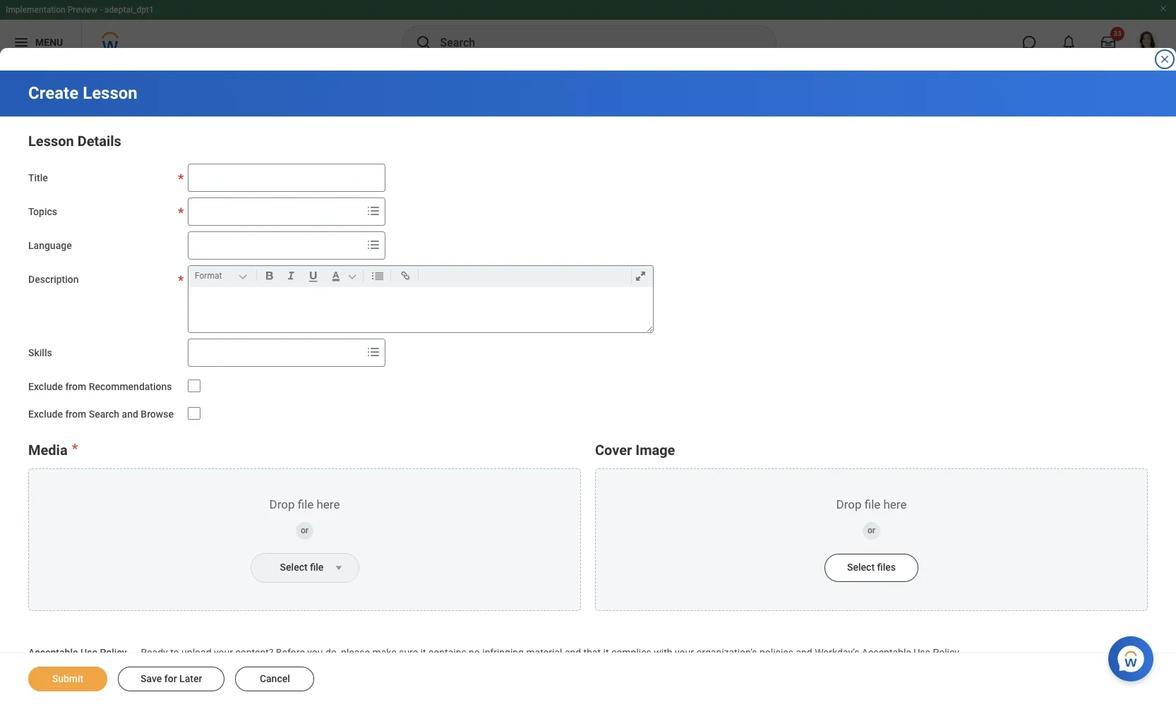 Task type: locate. For each thing, give the bounding box(es) containing it.
acceptable use policy
[[28, 647, 127, 658]]

media region
[[28, 439, 581, 611]]

2 acceptable from the left
[[862, 647, 911, 658]]

0 horizontal spatial your
[[214, 647, 233, 658]]

use left the policy
[[81, 647, 97, 658]]

prompts image for topics
[[365, 203, 382, 220]]

0 horizontal spatial or
[[301, 526, 309, 535]]

sure
[[399, 647, 418, 658]]

1 horizontal spatial use
[[914, 647, 930, 658]]

select left file
[[280, 562, 308, 573]]

acceptable
[[28, 647, 78, 658], [862, 647, 911, 658]]

complies
[[611, 647, 652, 658]]

skills
[[28, 347, 52, 359]]

1 from from the top
[[65, 381, 86, 393]]

or inside cover image region
[[868, 526, 875, 535]]

1 horizontal spatial and
[[565, 647, 581, 658]]

close environment banner image
[[1159, 4, 1168, 13]]

italic image
[[282, 268, 301, 285]]

from up exclude from search and browse
[[65, 381, 86, 393]]

cover image
[[595, 442, 675, 459]]

1 horizontal spatial your
[[675, 647, 694, 658]]

0 vertical spatial from
[[65, 381, 86, 393]]

underline image
[[304, 268, 323, 285]]

Language field
[[188, 233, 362, 258]]

0 horizontal spatial acceptable
[[28, 647, 78, 658]]

0 horizontal spatial use
[[81, 647, 97, 658]]

exclude down skills
[[28, 381, 63, 393]]

lesson inside lesson details group
[[28, 133, 74, 150]]

policies
[[760, 647, 794, 658]]

select inside "select files" button
[[847, 562, 875, 573]]

1 acceptable from the left
[[28, 647, 78, 658]]

before
[[276, 647, 305, 658]]

use left policy.
[[914, 647, 930, 658]]

from left search
[[65, 409, 86, 420]]

use
[[81, 647, 97, 658], [914, 647, 930, 658]]

it right sure
[[420, 647, 426, 658]]

lesson up title
[[28, 133, 74, 150]]

exclude up media
[[28, 409, 63, 420]]

1 your from the left
[[214, 647, 233, 658]]

select files button
[[825, 554, 918, 582]]

from
[[65, 381, 86, 393], [65, 409, 86, 420]]

-
[[100, 5, 102, 15]]

topics
[[28, 206, 57, 217]]

make
[[372, 647, 397, 658]]

0 horizontal spatial lesson
[[28, 133, 74, 150]]

2 from from the top
[[65, 409, 86, 420]]

submit
[[52, 674, 83, 685]]

and inside lesson details group
[[122, 409, 138, 420]]

1 prompts image from the top
[[365, 203, 382, 220]]

cover image region
[[595, 439, 1148, 611]]

2 prompts image from the top
[[365, 237, 382, 253]]

1 horizontal spatial acceptable
[[862, 647, 911, 658]]

2 or from the left
[[868, 526, 875, 535]]

do,
[[325, 647, 339, 658]]

0 horizontal spatial and
[[122, 409, 138, 420]]

please
[[341, 647, 370, 658]]

and
[[122, 409, 138, 420], [565, 647, 581, 658], [796, 647, 812, 658]]

1 vertical spatial prompts image
[[365, 237, 382, 253]]

1 vertical spatial exclude
[[28, 409, 63, 420]]

acceptable use policy element
[[141, 639, 961, 660]]

0 vertical spatial exclude
[[28, 381, 63, 393]]

content?
[[235, 647, 273, 658]]

acceptable right workday's on the bottom of the page
[[862, 647, 911, 658]]

profile logan mcneil element
[[1128, 27, 1168, 58]]

or inside media region
[[301, 526, 309, 535]]

implementation preview -   adeptai_dpt1
[[6, 5, 154, 15]]

material
[[526, 647, 562, 658]]

later
[[179, 674, 202, 685]]

0 vertical spatial prompts image
[[365, 203, 382, 220]]

format
[[195, 271, 222, 281]]

and right the policies
[[796, 647, 812, 658]]

select left the files
[[847, 562, 875, 573]]

create lesson
[[28, 83, 138, 103]]

and left that
[[565, 647, 581, 658]]

or up select files
[[868, 526, 875, 535]]

and right search
[[122, 409, 138, 420]]

search image
[[415, 34, 432, 51]]

or up select file
[[301, 526, 309, 535]]

or for cover image
[[868, 526, 875, 535]]

exclude
[[28, 381, 63, 393], [28, 409, 63, 420]]

0 vertical spatial lesson
[[83, 83, 138, 103]]

it right that
[[603, 647, 609, 658]]

1 horizontal spatial select
[[847, 562, 875, 573]]

for
[[164, 674, 177, 685]]

or for media
[[301, 526, 309, 535]]

save
[[140, 674, 162, 685]]

cancel
[[260, 674, 290, 685]]

format button
[[192, 268, 253, 284]]

acceptable up submit
[[28, 647, 78, 658]]

1 vertical spatial from
[[65, 409, 86, 420]]

2 select from the left
[[847, 562, 875, 573]]

1 horizontal spatial it
[[603, 647, 609, 658]]

select
[[280, 562, 308, 573], [847, 562, 875, 573]]

lesson up details
[[83, 83, 138, 103]]

1 select from the left
[[280, 562, 308, 573]]

title
[[28, 172, 48, 184]]

1 horizontal spatial or
[[868, 526, 875, 535]]

preview
[[68, 5, 98, 15]]

your right 'with'
[[675, 647, 694, 658]]

0 horizontal spatial it
[[420, 647, 426, 658]]

1 horizontal spatial lesson
[[83, 83, 138, 103]]

browse
[[141, 409, 174, 420]]

0 horizontal spatial select
[[280, 562, 308, 573]]

2 your from the left
[[675, 647, 694, 658]]

create lesson main content
[[0, 71, 1176, 705]]

adeptai_dpt1
[[105, 5, 154, 15]]

link image
[[396, 268, 415, 285]]

select inside select file button
[[280, 562, 308, 573]]

1 or from the left
[[301, 526, 309, 535]]

lesson
[[83, 83, 138, 103], [28, 133, 74, 150]]

1 exclude from the top
[[28, 381, 63, 393]]

or
[[301, 526, 309, 535], [868, 526, 875, 535]]

your right "upload"
[[214, 647, 233, 658]]

it
[[420, 647, 426, 658], [603, 647, 609, 658]]

select file button
[[251, 554, 330, 582]]

from for recommendations
[[65, 381, 86, 393]]

implementation
[[6, 5, 65, 15]]

1 vertical spatial lesson
[[28, 133, 74, 150]]

lesson details
[[28, 133, 121, 150]]

lesson details button
[[28, 133, 121, 150]]

your
[[214, 647, 233, 658], [675, 647, 694, 658]]

2 exclude from the top
[[28, 409, 63, 420]]

cancel button
[[235, 667, 314, 692]]

ready to upload your content? before you do, please make sure it contains no infringing material and that it complies with your organization's policies and workday's acceptable use policy.
[[141, 647, 961, 658]]

Description text field
[[188, 287, 653, 333]]

prompts image
[[365, 203, 382, 220], [365, 237, 382, 253]]



Task type: describe. For each thing, give the bounding box(es) containing it.
that
[[584, 647, 601, 658]]

workday's
[[815, 647, 859, 658]]

search
[[89, 409, 119, 420]]

2 it from the left
[[603, 647, 609, 658]]

select for media
[[280, 562, 308, 573]]

inbox large image
[[1101, 35, 1115, 49]]

exclude for exclude from recommendations
[[28, 381, 63, 393]]

infringing
[[482, 647, 524, 658]]

workday assistant region
[[1108, 631, 1159, 682]]

1 use from the left
[[81, 647, 97, 658]]

notifications large image
[[1062, 35, 1076, 49]]

save for later
[[140, 674, 202, 685]]

policy
[[100, 647, 127, 658]]

caret down image
[[330, 563, 347, 574]]

language
[[28, 240, 72, 251]]

exclude for exclude from search and browse
[[28, 409, 63, 420]]

close create lesson image
[[1159, 54, 1171, 65]]

recommendations
[[89, 381, 172, 393]]

exclude from search and browse
[[28, 409, 174, 420]]

cover
[[595, 442, 632, 459]]

with
[[654, 647, 672, 658]]

select file
[[280, 562, 324, 573]]

format group
[[192, 266, 656, 287]]

image
[[636, 442, 675, 459]]

organization's
[[696, 647, 757, 658]]

file
[[310, 562, 324, 573]]

description
[[28, 274, 79, 285]]

submit button
[[28, 667, 107, 692]]

policy.
[[933, 647, 961, 658]]

ready
[[141, 647, 168, 658]]

select files
[[847, 562, 896, 573]]

2 horizontal spatial and
[[796, 647, 812, 658]]

Skills field
[[188, 340, 362, 366]]

prompts image
[[365, 344, 382, 361]]

create lesson dialog
[[0, 0, 1176, 705]]

implementation preview -   adeptai_dpt1 banner
[[0, 0, 1176, 65]]

Title text field
[[188, 164, 385, 192]]

lesson details group
[[28, 130, 1148, 422]]

2 use from the left
[[914, 647, 930, 658]]

create
[[28, 83, 78, 103]]

contains
[[429, 647, 466, 658]]

select for cover image
[[847, 562, 875, 573]]

prompts image for language
[[365, 237, 382, 253]]

bulleted list image
[[369, 268, 388, 285]]

bold image
[[260, 268, 279, 285]]

1 it from the left
[[420, 647, 426, 658]]

upload
[[181, 647, 211, 658]]

action bar region
[[0, 653, 1176, 705]]

media
[[28, 442, 68, 459]]

maximize image
[[631, 268, 650, 285]]

save for later button
[[118, 667, 225, 692]]

files
[[877, 562, 896, 573]]

you
[[307, 647, 323, 658]]

from for search
[[65, 409, 86, 420]]

exclude from recommendations
[[28, 381, 172, 393]]

Topics field
[[188, 199, 362, 225]]

to
[[170, 647, 179, 658]]

details
[[77, 133, 121, 150]]

no
[[469, 647, 480, 658]]



Task type: vqa. For each thing, say whether or not it's contained in the screenshot.
sort image
no



